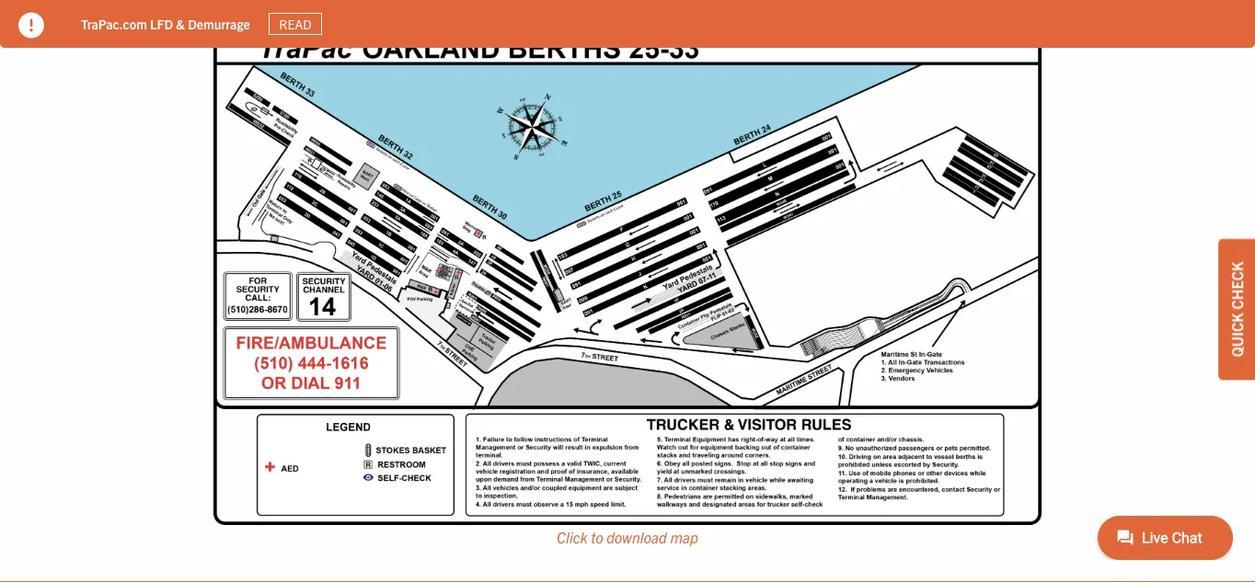 Task type: locate. For each thing, give the bounding box(es) containing it.
trapac.com lfd & demurrage
[[81, 15, 250, 32]]

quick check link
[[1218, 239, 1255, 380]]

click
[[557, 528, 588, 547]]

lfd
[[150, 15, 173, 32]]

click to download map link
[[557, 528, 698, 547]]

demurrage
[[188, 15, 250, 32]]

read
[[279, 16, 312, 32]]

click to download map
[[557, 528, 698, 547]]

quick
[[1227, 313, 1246, 357]]

to
[[591, 528, 603, 547]]

quick check
[[1227, 262, 1246, 357]]



Task type: describe. For each thing, give the bounding box(es) containing it.
read link
[[269, 13, 322, 35]]

trapac.com
[[81, 15, 147, 32]]

&
[[176, 15, 185, 32]]

check
[[1227, 262, 1246, 310]]

map
[[670, 528, 698, 547]]

download
[[607, 528, 667, 547]]

solid image
[[18, 12, 44, 38]]



Task type: vqa. For each thing, say whether or not it's contained in the screenshot.
LFD on the top left of page
yes



